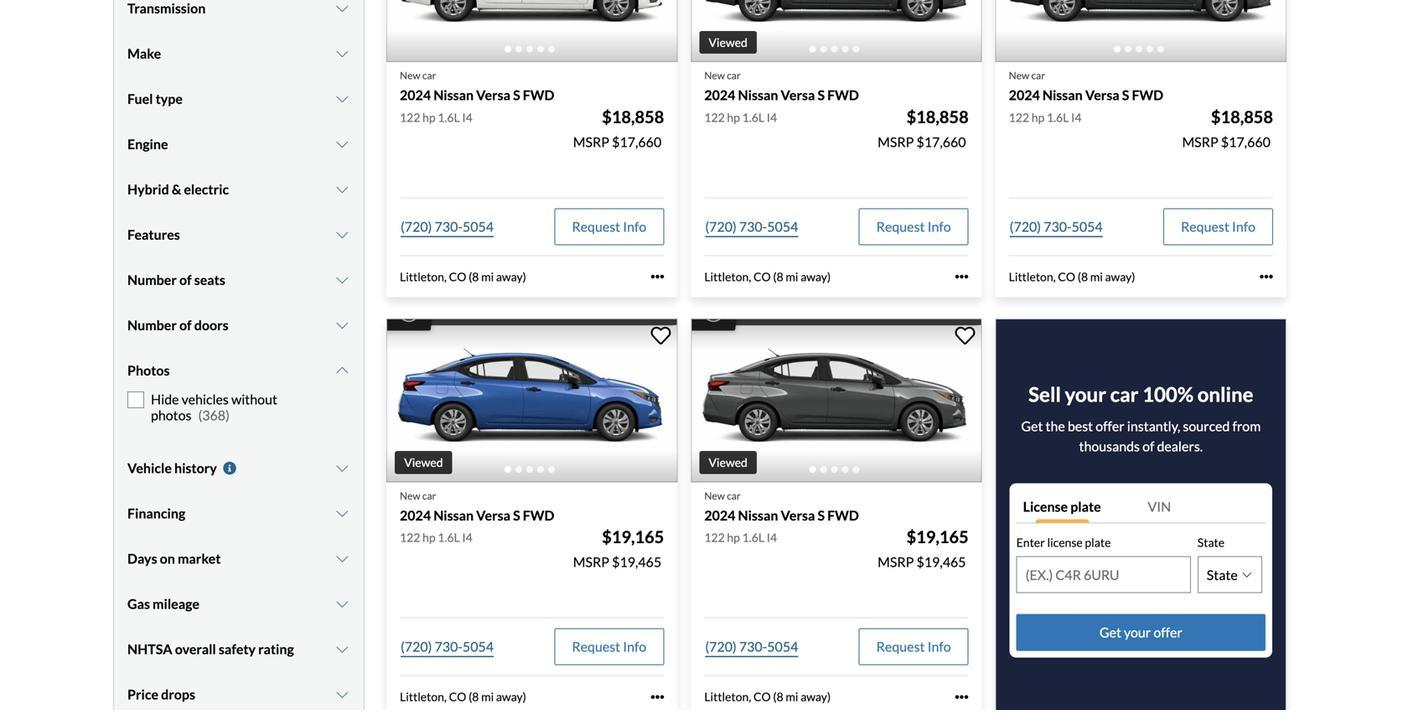 Task type: vqa. For each thing, say whether or not it's contained in the screenshot.
1st Number from the bottom
yes



Task type: locate. For each thing, give the bounding box(es) containing it.
get the best offer instantly, sourced from thousands of dealers.
[[1022, 418, 1261, 454]]

gas mileage button
[[127, 583, 350, 625]]

2 chevron down image from the top
[[334, 47, 350, 60]]

3 $18,858 msrp $17,660 from the left
[[1183, 107, 1274, 150]]

2 $19,165 msrp $19,465 from the left
[[878, 527, 969, 570]]

1 $17,660 from the left
[[612, 134, 662, 150]]

new
[[400, 69, 421, 82], [705, 69, 725, 82], [1009, 69, 1030, 82], [400, 490, 421, 502], [705, 490, 725, 502]]

(8
[[469, 269, 479, 284], [773, 269, 784, 284], [1078, 269, 1088, 284], [469, 690, 479, 704], [773, 690, 784, 704]]

photos
[[127, 362, 170, 379]]

$18,858 for 1st gray 2024 nissan versa s fwd sedan front-wheel drive manual image from right
[[1212, 107, 1274, 127]]

2 horizontal spatial $17,660
[[1222, 134, 1271, 150]]

0 horizontal spatial your
[[1065, 382, 1107, 406]]

0 vertical spatial number
[[127, 272, 177, 288]]

s
[[513, 87, 520, 103], [818, 87, 825, 103], [1123, 87, 1130, 103], [513, 507, 520, 524], [818, 507, 825, 524]]

$18,858
[[602, 107, 664, 127], [907, 107, 969, 127], [1212, 107, 1274, 127]]

get inside get the best offer instantly, sourced from thousands of dealers.
[[1022, 418, 1043, 434]]

littleton, co (8 mi away)
[[400, 269, 526, 284], [705, 269, 831, 284], [1009, 269, 1136, 284], [400, 690, 526, 704], [705, 690, 831, 704]]

doors
[[194, 317, 229, 333]]

1 $19,165 from the left
[[602, 527, 664, 547]]

get for get the best offer instantly, sourced from thousands of dealers.
[[1022, 418, 1043, 434]]

features
[[127, 226, 180, 243]]

chevron down image
[[334, 92, 350, 106], [334, 138, 350, 151], [334, 183, 350, 196], [334, 273, 350, 287], [334, 319, 350, 332], [334, 364, 350, 377], [334, 462, 350, 475], [334, 552, 350, 565], [334, 597, 350, 611], [334, 643, 350, 656], [334, 688, 350, 701]]

1 ellipsis h image from the top
[[956, 270, 969, 284]]

0 horizontal spatial previous image image
[[397, 387, 413, 414]]

1 horizontal spatial $19,465
[[917, 554, 966, 570]]

chevron down image inside number of doors dropdown button
[[334, 319, 350, 332]]

chevron down image for number of seats
[[334, 273, 350, 287]]

enter
[[1017, 535, 1045, 550]]

offer
[[1096, 418, 1125, 434], [1154, 624, 1183, 641]]

hp
[[423, 110, 436, 124], [727, 110, 740, 124], [1032, 110, 1045, 124], [423, 530, 436, 545], [727, 530, 740, 545]]

2 ellipsis h image from the top
[[956, 690, 969, 704]]

0 horizontal spatial get
[[1022, 418, 1043, 434]]

$19,465
[[612, 554, 662, 570], [917, 554, 966, 570]]

chevron down image inside "nhtsa overall safety rating" dropdown button
[[334, 643, 350, 656]]

fuel type
[[127, 91, 183, 107]]

0 horizontal spatial gray 2024 nissan versa s fwd sedan front-wheel drive manual image
[[691, 0, 982, 62]]

2 next image image from the left
[[956, 387, 972, 414]]

your inside button
[[1124, 624, 1151, 641]]

5 chevron down image from the top
[[334, 319, 350, 332]]

&
[[172, 181, 181, 197]]

2 vertical spatial of
[[1143, 438, 1155, 454]]

1 horizontal spatial $19,165 msrp $19,465
[[878, 527, 969, 570]]

0 horizontal spatial $19,165
[[602, 527, 664, 547]]

2024
[[400, 87, 431, 103], [705, 87, 736, 103], [1009, 87, 1040, 103], [400, 507, 431, 524], [705, 507, 736, 524]]

1 $19,465 from the left
[[612, 554, 662, 570]]

9 chevron down image from the top
[[334, 597, 350, 611]]

1 horizontal spatial $18,858
[[907, 107, 969, 127]]

days
[[127, 550, 157, 567]]

engine button
[[127, 123, 350, 165]]

1.6l
[[438, 110, 460, 124], [743, 110, 765, 124], [1047, 110, 1069, 124], [438, 530, 460, 545], [743, 530, 765, 545]]

1 horizontal spatial previous image image
[[701, 387, 718, 414]]

fuel type button
[[127, 78, 350, 120]]

chevron down image inside price drops "dropdown button"
[[334, 688, 350, 701]]

4 chevron down image from the top
[[334, 507, 350, 520]]

1 horizontal spatial your
[[1124, 624, 1151, 641]]

hide vehicles without photos
[[151, 391, 277, 424]]

1 vertical spatial get
[[1100, 624, 1122, 641]]

2 horizontal spatial $18,858 msrp $17,660
[[1183, 107, 1274, 150]]

11 chevron down image from the top
[[334, 688, 350, 701]]

offer inside button
[[1154, 624, 1183, 641]]

2 $17,660 from the left
[[917, 134, 966, 150]]

1 horizontal spatial gray 2024 nissan versa s fwd sedan front-wheel drive manual image
[[996, 0, 1287, 62]]

vin
[[1148, 498, 1172, 515]]

chevron down image for make
[[334, 47, 350, 60]]

info
[[623, 218, 647, 235], [928, 218, 951, 235], [1232, 218, 1256, 235], [623, 639, 647, 655], [928, 639, 951, 655]]

0 horizontal spatial $19,465
[[612, 554, 662, 570]]

ellipsis h image for 1st gray 2024 nissan versa s fwd sedan front-wheel drive manual image from right
[[1260, 270, 1274, 284]]

chevron down image inside vehicle history 'dropdown button'
[[334, 462, 350, 475]]

2 chevron down image from the top
[[334, 138, 350, 151]]

0 horizontal spatial $17,660
[[612, 134, 662, 150]]

1 horizontal spatial offer
[[1154, 624, 1183, 641]]

7 chevron down image from the top
[[334, 462, 350, 475]]

1 chevron down image from the top
[[334, 92, 350, 106]]

5054
[[463, 218, 494, 235], [767, 218, 799, 235], [1072, 218, 1103, 235], [463, 639, 494, 655], [767, 639, 799, 655]]

8 chevron down image from the top
[[334, 552, 350, 565]]

chevron down image inside fuel type dropdown button
[[334, 92, 350, 106]]

0 horizontal spatial $18,858 msrp $17,660
[[573, 107, 664, 150]]

$19,165 for gray 2024 nissan versa s fwd sedan front-wheel drive continuously variable transmission image
[[907, 527, 969, 547]]

previous image image
[[397, 387, 413, 414], [701, 387, 718, 414]]

chevron down image inside gas mileage dropdown button
[[334, 597, 350, 611]]

overall
[[175, 641, 216, 657]]

1 previous image image from the left
[[397, 387, 413, 414]]

photos
[[151, 407, 192, 424]]

0 horizontal spatial $19,165 msrp $19,465
[[573, 527, 664, 570]]

license plate tab
[[1017, 490, 1141, 524]]

thousands
[[1080, 438, 1140, 454]]

nissan
[[434, 87, 474, 103], [738, 87, 778, 103], [1043, 87, 1083, 103], [434, 507, 474, 524], [738, 507, 778, 524]]

of down instantly,
[[1143, 438, 1155, 454]]

of left the doors
[[179, 317, 192, 333]]

get for get your offer
[[1100, 624, 1122, 641]]

chevron down image inside hybrid & electric dropdown button
[[334, 183, 350, 196]]

1 vertical spatial your
[[1124, 624, 1151, 641]]

viewed
[[709, 35, 748, 49], [404, 455, 443, 470], [709, 455, 748, 470]]

4 chevron down image from the top
[[334, 273, 350, 287]]

number down features
[[127, 272, 177, 288]]

chevron down image inside engine dropdown button
[[334, 138, 350, 151]]

1 horizontal spatial get
[[1100, 624, 1122, 641]]

your for car
[[1065, 382, 1107, 406]]

vehicle history
[[127, 460, 217, 476]]

your up best
[[1065, 382, 1107, 406]]

chevron down image for price drops
[[334, 688, 350, 701]]

of
[[179, 272, 192, 288], [179, 317, 192, 333], [1143, 438, 1155, 454]]

1 chevron down image from the top
[[334, 2, 350, 15]]

chevron down image for financing
[[334, 507, 350, 520]]

get down enter license plate field
[[1100, 624, 1122, 641]]

away)
[[496, 269, 526, 284], [801, 269, 831, 284], [1106, 269, 1136, 284], [496, 690, 526, 704], [801, 690, 831, 704]]

get left the the
[[1022, 418, 1043, 434]]

number for number of seats
[[127, 272, 177, 288]]

request info
[[572, 218, 647, 235], [877, 218, 951, 235], [1181, 218, 1256, 235], [572, 639, 647, 655], [877, 639, 951, 655]]

chevron down image inside the financing 'dropdown button'
[[334, 507, 350, 520]]

ellipsis h image
[[956, 270, 969, 284], [956, 690, 969, 704]]

chevron down image inside transmission dropdown button
[[334, 2, 350, 15]]

0 vertical spatial offer
[[1096, 418, 1125, 434]]

on
[[160, 550, 175, 567]]

0 horizontal spatial $18,858
[[602, 107, 664, 127]]

days on market button
[[127, 538, 350, 580]]

the
[[1046, 418, 1066, 434]]

(720)
[[401, 218, 432, 235], [705, 218, 737, 235], [1010, 218, 1042, 235], [401, 639, 432, 655], [705, 639, 737, 655]]

3 $17,660 from the left
[[1222, 134, 1271, 150]]

3 $18,858 from the left
[[1212, 107, 1274, 127]]

littleton,
[[400, 269, 447, 284], [705, 269, 751, 284], [1009, 269, 1056, 284], [400, 690, 447, 704], [705, 690, 751, 704]]

0 vertical spatial get
[[1022, 418, 1043, 434]]

1 $18,858 msrp $17,660 from the left
[[573, 107, 664, 150]]

730-
[[435, 218, 463, 235], [739, 218, 767, 235], [1044, 218, 1072, 235], [435, 639, 463, 655], [739, 639, 767, 655]]

2 $18,858 msrp $17,660 from the left
[[878, 107, 969, 150]]

chevron down image inside days on market dropdown button
[[334, 552, 350, 565]]

request info button
[[555, 208, 664, 245], [859, 208, 969, 245], [1164, 208, 1274, 245], [555, 629, 664, 665], [859, 629, 969, 665]]

ellipsis h image for $18,858
[[956, 270, 969, 284]]

1 vertical spatial offer
[[1154, 624, 1183, 641]]

chevron down image inside features "dropdown button"
[[334, 228, 350, 242]]

gray 2024 nissan versa s fwd sedan front-wheel drive continuously variable transmission image
[[691, 319, 982, 482]]

chevron down image for number of doors
[[334, 319, 350, 332]]

tab list
[[1017, 490, 1266, 524]]

3 chevron down image from the top
[[334, 228, 350, 242]]

history
[[174, 460, 217, 476]]

number of doors button
[[127, 304, 350, 346]]

chevron down image inside make dropdown button
[[334, 47, 350, 60]]

next image image
[[651, 387, 668, 414], [956, 387, 972, 414]]

1 next image image from the left
[[651, 387, 668, 414]]

get
[[1022, 418, 1043, 434], [1100, 624, 1122, 641]]

10 chevron down image from the top
[[334, 643, 350, 656]]

$19,465 for blue 2024 nissan versa s fwd sedan front-wheel drive continuously variable transmission image
[[612, 554, 662, 570]]

122
[[400, 110, 420, 124], [705, 110, 725, 124], [1009, 110, 1030, 124], [400, 530, 420, 545], [705, 530, 725, 545]]

2 $19,465 from the left
[[917, 554, 966, 570]]

2 horizontal spatial $18,858
[[1212, 107, 1274, 127]]

your
[[1065, 382, 1107, 406], [1124, 624, 1151, 641]]

0 vertical spatial of
[[179, 272, 192, 288]]

1 vertical spatial plate
[[1085, 535, 1111, 550]]

online
[[1198, 382, 1254, 406]]

fwd
[[523, 87, 555, 103], [828, 87, 859, 103], [1132, 87, 1164, 103], [523, 507, 555, 524], [828, 507, 859, 524]]

1 vertical spatial ellipsis h image
[[956, 690, 969, 704]]

of left seats
[[179, 272, 192, 288]]

0 vertical spatial plate
[[1071, 498, 1102, 515]]

your for offer
[[1124, 624, 1151, 641]]

next image image for blue 2024 nissan versa s fwd sedan front-wheel drive continuously variable transmission image
[[651, 387, 668, 414]]

1 gray 2024 nissan versa s fwd sedan front-wheel drive manual image from the left
[[691, 0, 982, 62]]

ellipsis h image for white 2024 nissan versa s fwd sedan front-wheel drive manual image
[[651, 270, 664, 284]]

number up 'photos'
[[127, 317, 177, 333]]

1 $18,858 from the left
[[602, 107, 664, 127]]

ellipsis h image
[[651, 270, 664, 284], [1260, 270, 1274, 284], [651, 690, 664, 704]]

number
[[127, 272, 177, 288], [127, 317, 177, 333]]

license plate
[[1024, 498, 1102, 515]]

1 horizontal spatial $18,858 msrp $17,660
[[878, 107, 969, 150]]

market
[[178, 550, 221, 567]]

gray 2024 nissan versa s fwd sedan front-wheel drive manual image
[[691, 0, 982, 62], [996, 0, 1287, 62]]

1 vertical spatial of
[[179, 317, 192, 333]]

get inside button
[[1100, 624, 1122, 641]]

mi
[[481, 269, 494, 284], [786, 269, 799, 284], [1091, 269, 1103, 284], [481, 690, 494, 704], [786, 690, 799, 704]]

1 number from the top
[[127, 272, 177, 288]]

get your offer
[[1100, 624, 1183, 641]]

make
[[127, 45, 161, 62]]

$18,858 msrp $17,660
[[573, 107, 664, 150], [878, 107, 969, 150], [1183, 107, 1274, 150]]

0 horizontal spatial offer
[[1096, 418, 1125, 434]]

photos button
[[127, 350, 350, 392]]

0 vertical spatial your
[[1065, 382, 1107, 406]]

drops
[[161, 686, 195, 703]]

0 vertical spatial ellipsis h image
[[956, 270, 969, 284]]

info circle image
[[221, 462, 238, 475]]

chevron down image inside number of seats dropdown button
[[334, 273, 350, 287]]

chevron down image inside photos dropdown button
[[334, 364, 350, 377]]

2 $19,165 from the left
[[907, 527, 969, 547]]

1 horizontal spatial $19,165
[[907, 527, 969, 547]]

gas
[[127, 596, 150, 612]]

1 horizontal spatial $17,660
[[917, 134, 966, 150]]

your down enter license plate field
[[1124, 624, 1151, 641]]

i4
[[462, 110, 473, 124], [767, 110, 777, 124], [1072, 110, 1082, 124], [462, 530, 473, 545], [767, 530, 777, 545]]

2 number from the top
[[127, 317, 177, 333]]

new car 2024 nissan versa s fwd
[[400, 69, 555, 103], [705, 69, 859, 103], [1009, 69, 1164, 103], [400, 490, 555, 524], [705, 490, 859, 524]]

days on market
[[127, 550, 221, 567]]

1 horizontal spatial next image image
[[956, 387, 972, 414]]

3 chevron down image from the top
[[334, 183, 350, 196]]

122 hp 1.6l i4
[[400, 110, 473, 124], [705, 110, 777, 124], [1009, 110, 1082, 124], [400, 530, 473, 545], [705, 530, 777, 545]]

0 horizontal spatial next image image
[[651, 387, 668, 414]]

co
[[449, 269, 467, 284], [754, 269, 771, 284], [1058, 269, 1076, 284], [449, 690, 467, 704], [754, 690, 771, 704]]

6 chevron down image from the top
[[334, 364, 350, 377]]

$17,660
[[612, 134, 662, 150], [917, 134, 966, 150], [1222, 134, 1271, 150]]

car
[[422, 69, 436, 82], [727, 69, 741, 82], [1032, 69, 1046, 82], [1111, 382, 1139, 406], [422, 490, 436, 502], [727, 490, 741, 502]]

1 vertical spatial number
[[127, 317, 177, 333]]

vin tab
[[1141, 490, 1266, 524]]

1 $19,165 msrp $19,465 from the left
[[573, 527, 664, 570]]

chevron down image
[[334, 2, 350, 15], [334, 47, 350, 60], [334, 228, 350, 242], [334, 507, 350, 520]]

(720) 730-5054
[[401, 218, 494, 235], [705, 218, 799, 235], [1010, 218, 1103, 235], [401, 639, 494, 655], [705, 639, 799, 655]]

2 previous image image from the left
[[701, 387, 718, 414]]



Task type: describe. For each thing, give the bounding box(es) containing it.
chevron down image for gas mileage
[[334, 597, 350, 611]]

chevron down image for engine
[[334, 138, 350, 151]]

of inside get the best offer instantly, sourced from thousands of dealers.
[[1143, 438, 1155, 454]]

from
[[1233, 418, 1261, 434]]

license
[[1024, 498, 1068, 515]]

type
[[156, 91, 183, 107]]

transmission button
[[127, 0, 350, 29]]

$19,465 for gray 2024 nissan versa s fwd sedan front-wheel drive continuously variable transmission image
[[917, 554, 966, 570]]

vehicles
[[182, 391, 229, 408]]

safety
[[219, 641, 256, 657]]

chevron down image for photos
[[334, 364, 350, 377]]

make button
[[127, 33, 350, 75]]

number of doors
[[127, 317, 229, 333]]

financing
[[127, 505, 186, 521]]

ellipsis h image for $19,165
[[956, 690, 969, 704]]

Enter license plate field
[[1018, 557, 1190, 593]]

white 2024 nissan versa s fwd sedan front-wheel drive manual image
[[387, 0, 678, 62]]

viewed for blue 2024 nissan versa s fwd sedan front-wheel drive continuously variable transmission image
[[404, 455, 443, 470]]

chevron down image for hybrid & electric
[[334, 183, 350, 196]]

price drops button
[[127, 674, 350, 710]]

2 $18,858 from the left
[[907, 107, 969, 127]]

100%
[[1143, 382, 1194, 406]]

littleton, for $18,858 ellipsis h icon
[[705, 269, 751, 284]]

dealers.
[[1158, 438, 1203, 454]]

chevron down image for fuel type
[[334, 92, 350, 106]]

sourced
[[1183, 418, 1230, 434]]

nhtsa overall safety rating button
[[127, 628, 350, 670]]

features button
[[127, 214, 350, 256]]

seats
[[194, 272, 225, 288]]

instantly,
[[1128, 418, 1181, 434]]

mileage
[[153, 596, 200, 612]]

chevron down image for transmission
[[334, 2, 350, 15]]

chevron down image for features
[[334, 228, 350, 242]]

of for doors
[[179, 317, 192, 333]]

fuel
[[127, 91, 153, 107]]

vehicle
[[127, 460, 172, 476]]

number for number of doors
[[127, 317, 177, 333]]

viewed for gray 2024 nissan versa s fwd sedan front-wheel drive continuously variable transmission image
[[709, 455, 748, 470]]

2 gray 2024 nissan versa s fwd sedan front-wheel drive manual image from the left
[[996, 0, 1287, 62]]

without
[[231, 391, 277, 408]]

previous image image for blue 2024 nissan versa s fwd sedan front-wheel drive continuously variable transmission image
[[397, 387, 413, 414]]

blue 2024 nissan versa s fwd sedan front-wheel drive continuously variable transmission image
[[387, 319, 678, 482]]

littleton, for white 2024 nissan versa s fwd sedan front-wheel drive manual image's ellipsis h image
[[400, 269, 447, 284]]

enter license plate
[[1017, 535, 1111, 550]]

nhtsa
[[127, 641, 172, 657]]

hybrid
[[127, 181, 169, 197]]

$19,165 msrp $19,465 for blue 2024 nissan versa s fwd sedan front-wheel drive continuously variable transmission image
[[573, 527, 664, 570]]

chevron down image for nhtsa overall safety rating
[[334, 643, 350, 656]]

hide
[[151, 391, 179, 408]]

nhtsa overall safety rating
[[127, 641, 294, 657]]

price
[[127, 686, 159, 703]]

next image image for gray 2024 nissan versa s fwd sedan front-wheel drive continuously variable transmission image
[[956, 387, 972, 414]]

electric
[[184, 181, 229, 197]]

hybrid & electric
[[127, 181, 229, 197]]

financing button
[[127, 493, 350, 534]]

(368)
[[198, 407, 230, 424]]

$19,165 msrp $19,465 for gray 2024 nissan versa s fwd sedan front-wheel drive continuously variable transmission image
[[878, 527, 969, 570]]

rating
[[258, 641, 294, 657]]

gas mileage
[[127, 596, 200, 612]]

sell your car 100% online
[[1029, 382, 1254, 406]]

number of seats button
[[127, 259, 350, 301]]

state
[[1198, 535, 1225, 550]]

sell
[[1029, 382, 1061, 406]]

littleton, for ellipsis h icon related to $19,165
[[705, 690, 751, 704]]

offer inside get the best offer instantly, sourced from thousands of dealers.
[[1096, 418, 1125, 434]]

best
[[1068, 418, 1093, 434]]

plate inside tab
[[1071, 498, 1102, 515]]

hybrid & electric button
[[127, 169, 350, 210]]

tab list containing license plate
[[1017, 490, 1266, 524]]

$18,858 for white 2024 nissan versa s fwd sedan front-wheel drive manual image
[[602, 107, 664, 127]]

number of seats
[[127, 272, 225, 288]]

license
[[1048, 535, 1083, 550]]

littleton, for 1st gray 2024 nissan versa s fwd sedan front-wheel drive manual image from right's ellipsis h image
[[1009, 269, 1056, 284]]

of for seats
[[179, 272, 192, 288]]

chevron down image for days on market
[[334, 552, 350, 565]]

engine
[[127, 136, 168, 152]]

price drops
[[127, 686, 195, 703]]

previous image image for gray 2024 nissan versa s fwd sedan front-wheel drive continuously variable transmission image
[[701, 387, 718, 414]]

$19,165 for blue 2024 nissan versa s fwd sedan front-wheel drive continuously variable transmission image
[[602, 527, 664, 547]]

transmission
[[127, 0, 206, 16]]

get your offer button
[[1017, 614, 1266, 651]]

vehicle history button
[[127, 447, 350, 489]]



